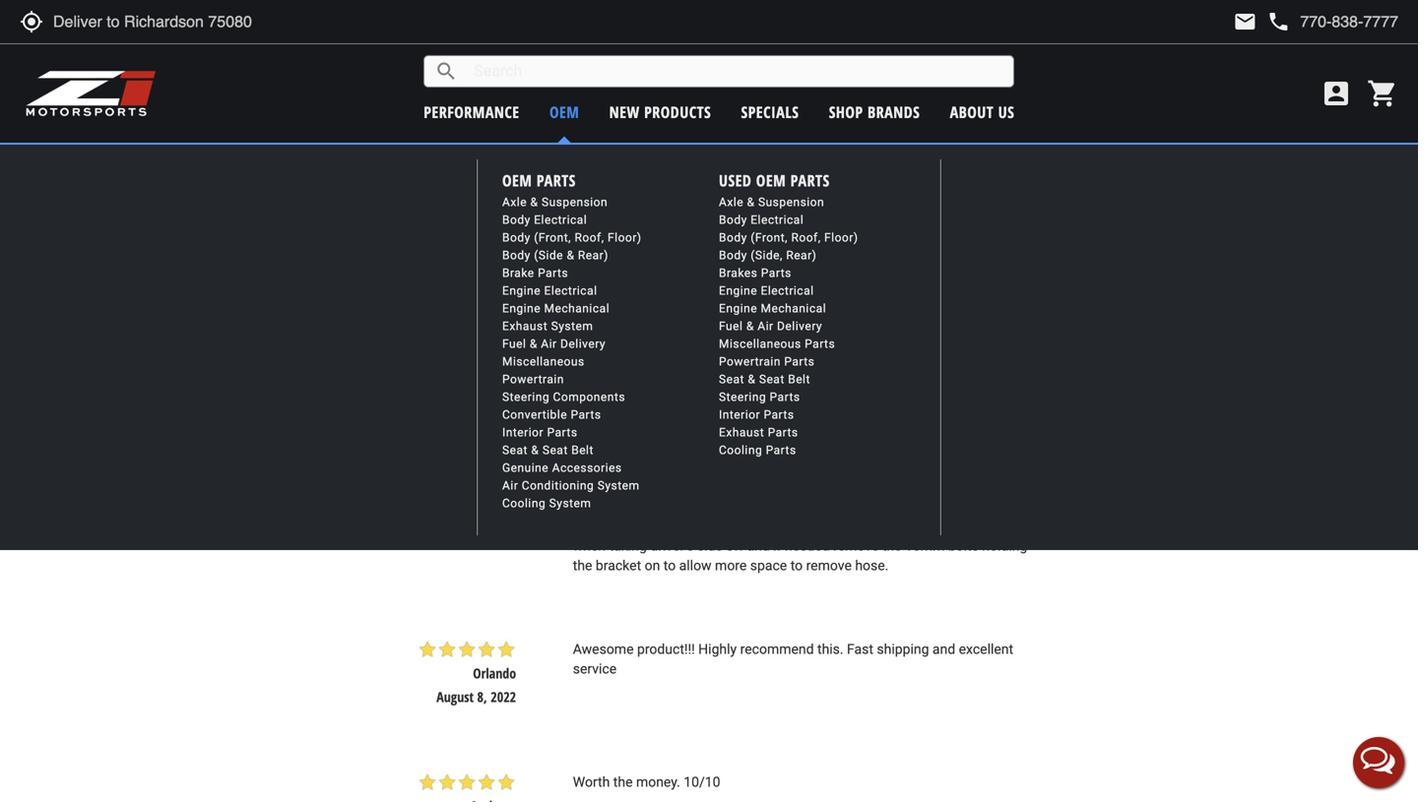 Task type: describe. For each thing, give the bounding box(es) containing it.
roof, inside oem parts axle & suspension body electrical body (front, roof, floor) body (side & rear) brake parts engine electrical engine mechanical exhaust system fuel & air delivery miscellaneous powertrain steering components convertible parts interior parts seat & seat belt genuine accessories air conditioning system cooling system
[[575, 231, 605, 245]]

mail
[[1234, 10, 1258, 33]]

2 horizontal spatial hose
[[814, 346, 844, 362]]

recommend
[[741, 642, 814, 658]]

belt inside the used oem parts axle & suspension body electrical body (front, roof, floor) body (side, rear) brakes parts engine electrical engine mechanical fuel & air delivery miscellaneous parts powertrain parts seat & seat belt steering parts interior parts exhaust parts cooling parts
[[788, 373, 811, 387]]

genuine
[[502, 462, 549, 475]]

needed
[[785, 538, 830, 555]]

brands
[[868, 101, 920, 123]]

0 vertical spatial perfect
[[696, 80, 741, 96]]

are inside the these hoses are great quality. installed on a 2005 350z. valve cover is plastic and second hose is installed on to plastic male ends. i broke one trying to get old hose off. had to replace valve cover. learn from my mistake be careful when taking driver's side off and if needed remove the 10mm bolts holding the bracket on to allow more space to remove hose.
[[655, 479, 674, 495]]

oem for oem parts axle & suspension body electrical body (front, roof, floor) body (side & rear) brake parts engine electrical engine mechanical exhaust system fuel & air delivery miscellaneous powertrain steering components convertible parts interior parts seat & seat belt genuine accessories air conditioning system cooling system
[[502, 170, 532, 191]]

shop brands
[[829, 101, 920, 123]]

october
[[425, 392, 468, 411]]

steering inside the used oem parts axle & suspension body electrical body (front, roof, floor) body (side, rear) brakes parts engine electrical engine mechanical fuel & air delivery miscellaneous parts powertrain parts seat & seat belt steering parts interior parts exhaust parts cooling parts
[[719, 391, 767, 405]]

2023 inside star star star corey february 3, 2023
[[491, 259, 516, 278]]

used oem parts link
[[719, 169, 830, 192]]

air inside the used oem parts axle & suspension body electrical body (front, roof, floor) body (side, rear) brakes parts engine electrical engine mechanical fuel & air delivery miscellaneous parts powertrain parts seat & seat belt steering parts interior parts exhaust parts cooling parts
[[758, 320, 774, 334]]

products
[[644, 101, 712, 123]]

service
[[573, 662, 617, 678]]

awesome
[[573, 642, 634, 658]]

(front, inside the used oem parts axle & suspension body electrical body (front, roof, floor) body (side, rear) brakes parts engine electrical engine mechanical fuel & air delivery miscellaneous parts powertrain parts seat & seat belt steering parts interior parts exhaust parts cooling parts
[[751, 231, 788, 245]]

specials link
[[741, 101, 799, 123]]

axle & suspension link for parts
[[502, 196, 608, 209]]

works as expected. perfect fit.
[[573, 80, 760, 96]]

axle inside the used oem parts axle & suspension body electrical body (front, roof, floor) body (side, rear) brakes parts engine electrical engine mechanical fuel & air delivery miscellaneous parts powertrain parts seat & seat belt steering parts interior parts exhaust parts cooling parts
[[719, 196, 744, 209]]

rear) for oem
[[787, 249, 817, 263]]

z1 motorsports logo image
[[25, 69, 157, 118]]

and right the fit
[[627, 346, 650, 362]]

vehicle
[[800, 151, 846, 173]]

had
[[653, 519, 679, 535]]

axle & suspension link for oem
[[719, 196, 825, 209]]

old
[[573, 519, 592, 535]]

1 vertical spatial plastic
[[785, 499, 826, 515]]

parts down convertible parts 'link'
[[547, 426, 578, 440]]

accessories
[[552, 462, 622, 475]]

8,
[[477, 688, 488, 707]]

0 vertical spatial is
[[990, 479, 1000, 495]]

roman
[[479, 102, 516, 121]]

0 vertical spatial my
[[657, 213, 676, 229]]

10/10
[[684, 775, 721, 791]]

this.
[[818, 642, 844, 658]]

2023 inside 'star star star star star roman february 26, 2023'
[[491, 126, 516, 145]]

engine electrical link for parts
[[719, 284, 814, 298]]

parts right the select
[[791, 170, 830, 191]]

new products
[[610, 101, 712, 123]]

exhaust inside oem parts axle & suspension body electrical body (front, roof, floor) body (side & rear) brake parts engine electrical engine mechanical exhaust system fuel & air delivery miscellaneous powertrain steering components convertible parts interior parts seat & seat belt genuine accessories air conditioning system cooling system
[[502, 320, 548, 334]]

& up genuine
[[531, 444, 539, 458]]

electrical down brakes parts link
[[761, 284, 814, 298]]

to down the needed
[[791, 558, 803, 574]]

hose.
[[856, 558, 889, 574]]

& right (side
[[567, 249, 575, 263]]

0 horizontal spatial new
[[610, 101, 640, 123]]

awesome product!!! highly recommend this. fast shipping and excellent service
[[573, 642, 1014, 678]]

& up fit great and are cheaper than one new hose from nissan.
[[747, 320, 755, 334]]

components
[[553, 391, 626, 405]]

parts down miscellaneous parts link
[[785, 355, 815, 369]]

fuel inside the used oem parts axle & suspension body electrical body (front, roof, floor) body (side, rear) brakes parts engine electrical engine mechanical fuel & air delivery miscellaneous parts powertrain parts seat & seat belt steering parts interior parts exhaust parts cooling parts
[[719, 320, 743, 334]]

1 vertical spatial on
[[750, 499, 766, 515]]

0 vertical spatial system
[[551, 320, 594, 334]]

and left 'if' at the right bottom of the page
[[747, 538, 770, 555]]

shopping_cart
[[1368, 78, 1399, 109]]

air conditioning system link
[[502, 479, 640, 493]]

(side
[[534, 249, 564, 263]]

star star star corey february 3, 2023
[[426, 211, 516, 278]]

14,
[[471, 392, 487, 411]]

cooling inside oem parts axle & suspension body electrical body (front, roof, floor) body (side & rear) brake parts engine electrical engine mechanical exhaust system fuel & air delivery miscellaneous powertrain steering components convertible parts interior parts seat & seat belt genuine accessories air conditioning system cooling system
[[502, 497, 546, 511]]

0 vertical spatial are
[[653, 346, 673, 362]]

about us
[[950, 101, 1015, 123]]

6,
[[477, 525, 488, 544]]

phone
[[1267, 10, 1291, 33]]

1 horizontal spatial new
[[786, 346, 811, 362]]

body electrical link for parts
[[502, 213, 587, 227]]

off.
[[629, 519, 650, 535]]

0 vertical spatial on
[[815, 479, 831, 495]]

exhaust parts link
[[719, 426, 799, 440]]

off
[[726, 538, 744, 555]]

and up old
[[573, 499, 596, 515]]

corey
[[486, 235, 516, 254]]

fit great and are cheaper than one new hose from nissan.
[[573, 346, 927, 362]]

1 vertical spatial is
[[681, 499, 692, 515]]

genuine accessories link
[[502, 462, 622, 475]]

and inside awesome product!!! highly recommend this. fast shipping and excellent service
[[933, 642, 956, 658]]

about
[[950, 101, 994, 123]]

exhaust inside the used oem parts axle & suspension body electrical body (front, roof, floor) body (side, rear) brakes parts engine electrical engine mechanical fuel & air delivery miscellaneous parts powertrain parts seat & seat belt steering parts interior parts exhaust parts cooling parts
[[719, 426, 765, 440]]

1 vertical spatial fuel & air delivery link
[[502, 338, 606, 351]]

steering inside oem parts axle & suspension body electrical body (front, roof, floor) body (side & rear) brake parts engine electrical engine mechanical exhaust system fuel & air delivery miscellaneous powertrain steering components convertible parts interior parts seat & seat belt genuine accessories air conditioning system cooling system
[[502, 391, 550, 405]]

2 vertical spatial the
[[614, 775, 633, 791]]

to right "had"
[[682, 519, 694, 535]]

2 vertical spatial air
[[502, 479, 519, 493]]

to down the driver's at the left bottom of page
[[664, 558, 676, 574]]

parts down steering parts link at the right of page
[[764, 408, 795, 422]]

product!!!
[[637, 642, 695, 658]]

body (side, rear) link
[[719, 249, 817, 263]]

& down oem parts link
[[531, 196, 538, 209]]

electrical up body (side & rear) link
[[534, 213, 587, 227]]

bolts
[[949, 538, 979, 555]]

0 vertical spatial fuel & air delivery link
[[719, 320, 823, 334]]

parts down body (side & rear) link
[[538, 267, 569, 280]]

mail phone
[[1234, 10, 1291, 33]]

get
[[1024, 499, 1044, 515]]

electrical up body (side, rear) link
[[751, 213, 804, 227]]

2 vertical spatial system
[[549, 497, 592, 511]]

oem link
[[550, 101, 580, 123]]

1 horizontal spatial seat & seat belt link
[[719, 373, 811, 387]]

0 horizontal spatial on
[[645, 558, 660, 574]]

powertrain parts link
[[719, 355, 815, 369]]

orlando
[[473, 665, 516, 683]]

convertible parts link
[[502, 408, 602, 422]]

brakes
[[719, 267, 758, 280]]

account_box link
[[1316, 78, 1358, 109]]

shop
[[829, 101, 864, 123]]

february inside 'star star star star star roman february 26, 2023'
[[420, 126, 468, 145]]

1 horizontal spatial interior parts link
[[719, 408, 795, 422]]

star star star alicia september 6, 2022
[[416, 478, 516, 544]]

new products link
[[610, 101, 712, 123]]

body (front, roof, floor) link for parts
[[502, 231, 642, 245]]

for
[[637, 213, 654, 229]]

installed
[[695, 499, 747, 515]]

body electrical link for oem
[[719, 213, 804, 227]]

cover
[[953, 479, 987, 495]]

interior inside the used oem parts axle & suspension body electrical body (front, roof, floor) body (side, rear) brakes parts engine electrical engine mechanical fuel & air delivery miscellaneous parts powertrain parts seat & seat belt steering parts interior parts exhaust parts cooling parts
[[719, 408, 761, 422]]

select your vehicle
[[724, 151, 846, 173]]

floor) inside oem parts axle & suspension body electrical body (front, roof, floor) body (side & rear) brake parts engine electrical engine mechanical exhaust system fuel & air delivery miscellaneous powertrain steering components convertible parts interior parts seat & seat belt genuine accessories air conditioning system cooling system
[[608, 231, 642, 245]]

second
[[599, 499, 644, 515]]

powertrain inside oem parts axle & suspension body electrical body (front, roof, floor) body (side & rear) brake parts engine electrical engine mechanical exhaust system fuel & air delivery miscellaneous powertrain steering components convertible parts interior parts seat & seat belt genuine accessories air conditioning system cooling system
[[502, 373, 564, 387]]

my inside the these hoses are great quality. installed on a 2005 350z. valve cover is plastic and second hose is installed on to plastic male ends. i broke one trying to get old hose off. had to replace valve cover. learn from my mistake be careful when taking driver's side off and if needed remove the 10mm bolts holding the bracket on to allow more space to remove hose.
[[891, 519, 910, 535]]

mail link
[[1234, 10, 1258, 33]]

cover.
[[781, 519, 817, 535]]

a
[[834, 479, 841, 495]]

2022 for star star star alicia september 6, 2022
[[491, 525, 516, 544]]

oem for oem
[[550, 101, 580, 123]]

oem inside the used oem parts axle & suspension body electrical body (front, roof, floor) body (side, rear) brakes parts engine electrical engine mechanical fuel & air delivery miscellaneous parts powertrain parts seat & seat belt steering parts interior parts exhaust parts cooling parts
[[756, 170, 786, 191]]

cooling parts link
[[719, 444, 797, 458]]

0 vertical spatial great
[[592, 346, 624, 362]]

seat up genuine
[[502, 444, 528, 458]]

mechanical for axle
[[544, 302, 610, 316]]

exhaust system link
[[502, 320, 594, 334]]

0 vertical spatial one
[[760, 346, 782, 362]]

star star star star star
[[418, 774, 516, 793]]

careful
[[984, 519, 1026, 535]]

seat down powertrain parts link
[[759, 373, 785, 387]]

i
[[900, 499, 903, 515]]

(side,
[[751, 249, 783, 263]]



Task type: vqa. For each thing, say whether or not it's contained in the screenshot.
top the System
yes



Task type: locate. For each thing, give the bounding box(es) containing it.
0 vertical spatial interior parts link
[[719, 408, 795, 422]]

steering components link
[[502, 391, 626, 405]]

(front, up body (side & rear) link
[[534, 231, 571, 245]]

rear) right (side
[[578, 249, 609, 263]]

floor) inside the used oem parts axle & suspension body electrical body (front, roof, floor) body (side, rear) brakes parts engine electrical engine mechanical fuel & air delivery miscellaneous parts powertrain parts seat & seat belt steering parts interior parts exhaust parts cooling parts
[[825, 231, 859, 245]]

parts down powertrain parts link
[[770, 391, 801, 405]]

taking
[[609, 538, 647, 555]]

brake parts link
[[502, 267, 569, 280]]

0 horizontal spatial oem
[[502, 170, 532, 191]]

one inside the these hoses are great quality. installed on a 2005 350z. valve cover is plastic and second hose is installed on to plastic male ends. i broke one trying to get old hose off. had to replace valve cover. learn from my mistake be careful when taking driver's side off and if needed remove the 10mm bolts holding the bracket on to allow more space to remove hose.
[[944, 499, 967, 515]]

axle inside oem parts axle & suspension body electrical body (front, roof, floor) body (side & rear) brake parts engine electrical engine mechanical exhaust system fuel & air delivery miscellaneous powertrain steering components convertible parts interior parts seat & seat belt genuine accessories air conditioning system cooling system
[[502, 196, 527, 209]]

0 horizontal spatial seat & seat belt link
[[502, 444, 594, 458]]

engine electrical link down brake parts link
[[502, 284, 598, 298]]

electrical down body (side & rear) link
[[544, 284, 598, 298]]

fast
[[847, 642, 874, 658]]

are left cheaper
[[653, 346, 673, 362]]

2022 right the 6,
[[491, 525, 516, 544]]

0 vertical spatial belt
[[788, 373, 811, 387]]

0 vertical spatial the
[[883, 538, 902, 555]]

new right than
[[786, 346, 811, 362]]

exhaust
[[502, 320, 548, 334], [719, 426, 765, 440]]

2 axle from the left
[[719, 196, 744, 209]]

used oem parts axle & suspension body electrical body (front, roof, floor) body (side, rear) brakes parts engine electrical engine mechanical fuel & air delivery miscellaneous parts powertrain parts seat & seat belt steering parts interior parts exhaust parts cooling parts
[[719, 170, 859, 458]]

2 horizontal spatial the
[[883, 538, 902, 555]]

0 horizontal spatial axle
[[502, 196, 527, 209]]

0 horizontal spatial floor)
[[608, 231, 642, 245]]

rear)
[[578, 249, 609, 263], [787, 249, 817, 263]]

these
[[573, 479, 611, 495]]

0 vertical spatial interior
[[719, 408, 761, 422]]

1 horizontal spatial exhaust
[[719, 426, 765, 440]]

great inside the these hoses are great quality. installed on a 2005 350z. valve cover is plastic and second hose is installed on to plastic male ends. i broke one trying to get old hose off. had to replace valve cover. learn from my mistake be careful when taking driver's side off and if needed remove the 10mm bolts holding the bracket on to allow more space to remove hose.
[[677, 479, 709, 495]]

quality.
[[712, 479, 756, 495]]

miscellaneous up powertrain 'link'
[[502, 355, 585, 369]]

(front,
[[534, 231, 571, 245], [751, 231, 788, 245]]

august
[[437, 688, 474, 707]]

1 engine electrical link from the left
[[502, 284, 598, 298]]

fuel up than
[[719, 320, 743, 334]]

1 vertical spatial new
[[786, 346, 811, 362]]

1 vertical spatial remove
[[807, 558, 852, 574]]

suspension
[[542, 196, 608, 209], [759, 196, 825, 209]]

alicia
[[488, 502, 516, 521]]

0 vertical spatial exhaust
[[502, 320, 548, 334]]

Search search field
[[458, 56, 1014, 87]]

belt down powertrain parts link
[[788, 373, 811, 387]]

suspension down used oem parts link
[[759, 196, 825, 209]]

0 vertical spatial from
[[848, 346, 877, 362]]

belt inside oem parts axle & suspension body electrical body (front, roof, floor) body (side & rear) brake parts engine electrical engine mechanical exhaust system fuel & air delivery miscellaneous powertrain steering components convertible parts interior parts seat & seat belt genuine accessories air conditioning system cooling system
[[572, 444, 594, 458]]

shop brands link
[[829, 101, 920, 123]]

axle & suspension link down oem parts link
[[502, 196, 608, 209]]

& up steering parts link at the right of page
[[748, 373, 756, 387]]

2 horizontal spatial oem
[[756, 170, 786, 191]]

when
[[573, 538, 606, 555]]

2022
[[491, 392, 516, 411], [491, 525, 516, 544], [491, 688, 516, 707]]

star star star star star orlando august 8, 2022
[[418, 640, 516, 707]]

0 horizontal spatial (front,
[[534, 231, 571, 245]]

cooling inside the used oem parts axle & suspension body electrical body (front, roof, floor) body (side, rear) brakes parts engine electrical engine mechanical fuel & air delivery miscellaneous parts powertrain parts seat & seat belt steering parts interior parts exhaust parts cooling parts
[[719, 444, 763, 458]]

1 horizontal spatial is
[[990, 479, 1000, 495]]

to down installed
[[769, 499, 781, 515]]

on
[[815, 479, 831, 495], [750, 499, 766, 515], [645, 558, 660, 574]]

brake
[[502, 267, 535, 280]]

highly
[[699, 642, 737, 658]]

air down exhaust system link
[[541, 338, 557, 351]]

miscellaneous parts link
[[719, 338, 836, 351]]

&
[[531, 196, 538, 209], [747, 196, 755, 209], [567, 249, 575, 263], [747, 320, 755, 334], [530, 338, 538, 351], [748, 373, 756, 387], [531, 444, 539, 458]]

0 horizontal spatial plastic
[[785, 499, 826, 515]]

engine mechanical link for axle
[[502, 302, 610, 316]]

floor) down vehicle
[[825, 231, 859, 245]]

1 horizontal spatial floor)
[[825, 231, 859, 245]]

air
[[758, 320, 774, 334], [541, 338, 557, 351], [502, 479, 519, 493]]

mechanical up miscellaneous parts link
[[761, 302, 827, 316]]

& up miscellaneous "link"
[[530, 338, 538, 351]]

1 horizontal spatial fuel
[[719, 320, 743, 334]]

hoses
[[614, 479, 651, 495]]

about us link
[[950, 101, 1015, 123]]

2022 down kyle at top left
[[491, 392, 516, 411]]

1 floor) from the left
[[608, 231, 642, 245]]

trying
[[971, 499, 1005, 515]]

1 suspension from the left
[[542, 196, 608, 209]]

hose left nissan. on the right top of the page
[[814, 346, 844, 362]]

one down the cover
[[944, 499, 967, 515]]

february left the 26,
[[420, 126, 468, 145]]

interior up exhaust parts 'link'
[[719, 408, 761, 422]]

than
[[729, 346, 756, 362]]

rear) inside the used oem parts axle & suspension body electrical body (front, roof, floor) body (side, rear) brakes parts engine electrical engine mechanical fuel & air delivery miscellaneous parts powertrain parts seat & seat belt steering parts interior parts exhaust parts cooling parts
[[787, 249, 817, 263]]

1 vertical spatial system
[[598, 479, 640, 493]]

remove up hose.
[[834, 538, 879, 555]]

september
[[416, 525, 474, 544]]

excellent
[[959, 642, 1014, 658]]

0 vertical spatial february
[[420, 126, 468, 145]]

1 horizontal spatial body (front, roof, floor) link
[[719, 231, 859, 245]]

steering down powertrain 'link'
[[502, 391, 550, 405]]

learn
[[820, 519, 855, 535]]

seat & seat belt link
[[719, 373, 811, 387], [502, 444, 594, 458]]

1 2023 from the top
[[491, 126, 516, 145]]

parts down oem link
[[537, 170, 576, 191]]

0 horizontal spatial great
[[592, 346, 624, 362]]

system up second
[[598, 479, 640, 493]]

1 horizontal spatial great
[[677, 479, 709, 495]]

interior parts link up exhaust parts 'link'
[[719, 408, 795, 422]]

convertible
[[502, 408, 568, 422]]

seat & seat belt link down powertrain parts link
[[719, 373, 811, 387]]

oem up corey
[[502, 170, 532, 191]]

broke
[[907, 499, 941, 515]]

1 horizontal spatial my
[[891, 519, 910, 535]]

star star star kyle october 14, 2022
[[425, 344, 516, 411]]

powertrain inside the used oem parts axle & suspension body electrical body (front, roof, floor) body (side, rear) brakes parts engine electrical engine mechanical fuel & air delivery miscellaneous parts powertrain parts seat & seat belt steering parts interior parts exhaust parts cooling parts
[[719, 355, 781, 369]]

holding
[[983, 538, 1028, 555]]

1 horizontal spatial oem
[[550, 101, 580, 123]]

1 horizontal spatial axle
[[719, 196, 744, 209]]

delivery inside oem parts axle & suspension body electrical body (front, roof, floor) body (side & rear) brake parts engine electrical engine mechanical exhaust system fuel & air delivery miscellaneous powertrain steering components convertible parts interior parts seat & seat belt genuine accessories air conditioning system cooling system
[[561, 338, 606, 351]]

miscellaneous
[[719, 338, 802, 351], [502, 355, 585, 369]]

2022 inside star star star alicia september 6, 2022
[[491, 525, 516, 544]]

1 horizontal spatial cooling
[[719, 444, 763, 458]]

new
[[610, 101, 640, 123], [786, 346, 811, 362]]

(front, inside oem parts axle & suspension body electrical body (front, roof, floor) body (side & rear) brake parts engine electrical engine mechanical exhaust system fuel & air delivery miscellaneous powertrain steering components convertible parts interior parts seat & seat belt genuine accessories air conditioning system cooling system
[[534, 231, 571, 245]]

my down i
[[891, 519, 910, 535]]

0 horizontal spatial hose
[[596, 519, 625, 535]]

bracket
[[596, 558, 642, 574]]

0 horizontal spatial axle & suspension link
[[502, 196, 608, 209]]

body (front, roof, floor) link up body (side & rear) link
[[502, 231, 642, 245]]

1 vertical spatial powertrain
[[502, 373, 564, 387]]

0 horizontal spatial one
[[760, 346, 782, 362]]

kyle
[[494, 369, 516, 387]]

if
[[774, 538, 782, 555]]

2 vertical spatial hose
[[596, 519, 625, 535]]

2 2023 from the top
[[491, 259, 516, 278]]

0 horizontal spatial roof,
[[575, 231, 605, 245]]

1 roof, from the left
[[575, 231, 605, 245]]

1 vertical spatial air
[[541, 338, 557, 351]]

oem inside oem parts axle & suspension body electrical body (front, roof, floor) body (side & rear) brake parts engine electrical engine mechanical exhaust system fuel & air delivery miscellaneous powertrain steering components convertible parts interior parts seat & seat belt genuine accessories air conditioning system cooling system
[[502, 170, 532, 191]]

1 horizontal spatial fuel & air delivery link
[[719, 320, 823, 334]]

mechanical inside the used oem parts axle & suspension body electrical body (front, roof, floor) body (side, rear) brakes parts engine electrical engine mechanical fuel & air delivery miscellaneous parts powertrain parts seat & seat belt steering parts interior parts exhaust parts cooling parts
[[761, 302, 827, 316]]

2 (front, from the left
[[751, 231, 788, 245]]

1 horizontal spatial engine electrical link
[[719, 284, 814, 298]]

the right worth
[[614, 775, 633, 791]]

1 vertical spatial interior parts link
[[502, 426, 578, 440]]

2022 for star star star kyle october 14, 2022
[[491, 392, 516, 411]]

2 suspension from the left
[[759, 196, 825, 209]]

1 vertical spatial seat & seat belt link
[[502, 444, 594, 458]]

february left 3,
[[426, 259, 474, 278]]

perfect fit for my de
[[573, 213, 696, 229]]

0 vertical spatial hose
[[814, 346, 844, 362]]

0 horizontal spatial exhaust
[[502, 320, 548, 334]]

specials
[[741, 101, 799, 123]]

rear) for parts
[[578, 249, 609, 263]]

1 body (front, roof, floor) link from the left
[[502, 231, 642, 245]]

to left get
[[1009, 499, 1021, 515]]

1 horizontal spatial the
[[614, 775, 633, 791]]

1 horizontal spatial axle & suspension link
[[719, 196, 825, 209]]

miscellaneous up powertrain parts link
[[719, 338, 802, 351]]

0 horizontal spatial interior parts link
[[502, 426, 578, 440]]

delivery up miscellaneous parts link
[[777, 320, 823, 334]]

2 roof, from the left
[[792, 231, 821, 245]]

1 body electrical link from the left
[[502, 213, 587, 227]]

2 horizontal spatial air
[[758, 320, 774, 334]]

great up installed
[[677, 479, 709, 495]]

0 vertical spatial remove
[[834, 538, 879, 555]]

1 vertical spatial the
[[573, 558, 593, 574]]

oem down "works"
[[550, 101, 580, 123]]

1 engine mechanical link from the left
[[502, 302, 610, 316]]

mechanical for parts
[[761, 302, 827, 316]]

delivery down exhaust system link
[[561, 338, 606, 351]]

1 vertical spatial from
[[858, 519, 888, 535]]

fuel & air delivery link down exhaust system link
[[502, 338, 606, 351]]

seat & seat belt link up the genuine accessories link
[[502, 444, 594, 458]]

1 vertical spatial are
[[655, 479, 674, 495]]

plastic up cover.
[[785, 499, 826, 515]]

the down when
[[573, 558, 593, 574]]

my
[[657, 213, 676, 229], [891, 519, 910, 535]]

2022 inside 'star star star kyle october 14, 2022'
[[491, 392, 516, 411]]

0 vertical spatial plastic
[[1004, 479, 1045, 495]]

belt up accessories
[[572, 444, 594, 458]]

on up valve
[[750, 499, 766, 515]]

1 horizontal spatial hose
[[648, 499, 678, 515]]

3,
[[477, 259, 487, 278]]

1 vertical spatial 2022
[[491, 525, 516, 544]]

1 steering from the left
[[502, 391, 550, 405]]

parts down components
[[571, 408, 602, 422]]

2022 right the '8,'
[[491, 688, 516, 707]]

10mm
[[905, 538, 945, 555]]

suspension inside oem parts axle & suspension body electrical body (front, roof, floor) body (side & rear) brake parts engine electrical engine mechanical exhaust system fuel & air delivery miscellaneous powertrain steering components convertible parts interior parts seat & seat belt genuine accessories air conditioning system cooling system
[[542, 196, 608, 209]]

february inside star star star corey february 3, 2023
[[426, 259, 474, 278]]

body (front, roof, floor) link for oem
[[719, 231, 859, 245]]

are right hoses
[[655, 479, 674, 495]]

steering up exhaust parts 'link'
[[719, 391, 767, 405]]

1 vertical spatial interior
[[502, 426, 544, 440]]

space
[[751, 558, 787, 574]]

1 axle from the left
[[502, 196, 527, 209]]

0 horizontal spatial steering
[[502, 391, 550, 405]]

0 horizontal spatial my
[[657, 213, 676, 229]]

axle down oem parts link
[[502, 196, 527, 209]]

2 body (front, roof, floor) link from the left
[[719, 231, 859, 245]]

cooling down genuine
[[502, 497, 546, 511]]

0 horizontal spatial mechanical
[[544, 302, 610, 316]]

seat up the genuine accessories link
[[543, 444, 568, 458]]

search
[[435, 60, 458, 83]]

from inside the these hoses are great quality. installed on a 2005 350z. valve cover is plastic and second hose is installed on to plastic male ends. i broke one trying to get old hose off. had to replace valve cover. learn from my mistake be careful when taking driver's side off and if needed remove the 10mm bolts holding the bracket on to allow more space to remove hose.
[[858, 519, 888, 535]]

replace
[[698, 519, 743, 535]]

2 mechanical from the left
[[761, 302, 827, 316]]

body electrical link up (side
[[502, 213, 587, 227]]

account_box
[[1321, 78, 1353, 109]]

0 vertical spatial 2023
[[491, 126, 516, 145]]

2 engine mechanical link from the left
[[719, 302, 827, 316]]

my left de
[[657, 213, 676, 229]]

worth
[[573, 775, 610, 791]]

cooling
[[719, 444, 763, 458], [502, 497, 546, 511]]

fit.
[[744, 80, 760, 96]]

1 vertical spatial hose
[[648, 499, 678, 515]]

delivery inside the used oem parts axle & suspension body electrical body (front, roof, floor) body (side, rear) brakes parts engine electrical engine mechanical fuel & air delivery miscellaneous parts powertrain parts seat & seat belt steering parts interior parts exhaust parts cooling parts
[[777, 320, 823, 334]]

conditioning
[[522, 479, 594, 493]]

axle down used
[[719, 196, 744, 209]]

0 horizontal spatial delivery
[[561, 338, 606, 351]]

fuel & air delivery link up miscellaneous parts link
[[719, 320, 823, 334]]

26,
[[471, 126, 488, 145]]

perfect left fit on the top of page
[[573, 213, 618, 229]]

1 vertical spatial miscellaneous
[[502, 355, 585, 369]]

2 rear) from the left
[[787, 249, 817, 263]]

0 horizontal spatial fuel
[[502, 338, 527, 351]]

seat down than
[[719, 373, 745, 387]]

oem parts axle & suspension body electrical body (front, roof, floor) body (side & rear) brake parts engine electrical engine mechanical exhaust system fuel & air delivery miscellaneous powertrain steering components convertible parts interior parts seat & seat belt genuine accessories air conditioning system cooling system
[[502, 170, 642, 511]]

0 vertical spatial 2022
[[491, 392, 516, 411]]

1 vertical spatial perfect
[[573, 213, 618, 229]]

0 horizontal spatial suspension
[[542, 196, 608, 209]]

allow
[[679, 558, 712, 574]]

suspension inside the used oem parts axle & suspension body electrical body (front, roof, floor) body (side, rear) brakes parts engine electrical engine mechanical fuel & air delivery miscellaneous parts powertrain parts seat & seat belt steering parts interior parts exhaust parts cooling parts
[[759, 196, 825, 209]]

1 horizontal spatial powertrain
[[719, 355, 781, 369]]

1 horizontal spatial suspension
[[759, 196, 825, 209]]

1 horizontal spatial plastic
[[1004, 479, 1045, 495]]

one
[[760, 346, 782, 362], [944, 499, 967, 515]]

axle & suspension link down used oem parts link
[[719, 196, 825, 209]]

fuel
[[719, 320, 743, 334], [502, 338, 527, 351]]

engine
[[502, 284, 541, 298], [719, 284, 758, 298], [502, 302, 541, 316], [719, 302, 758, 316]]

ends.
[[863, 499, 896, 515]]

mechanical
[[544, 302, 610, 316], [761, 302, 827, 316]]

& down used
[[747, 196, 755, 209]]

mechanical inside oem parts axle & suspension body electrical body (front, roof, floor) body (side & rear) brake parts engine electrical engine mechanical exhaust system fuel & air delivery miscellaneous powertrain steering components convertible parts interior parts seat & seat belt genuine accessories air conditioning system cooling system
[[544, 302, 610, 316]]

0 vertical spatial miscellaneous
[[719, 338, 802, 351]]

1 horizontal spatial mechanical
[[761, 302, 827, 316]]

roof, up body (side & rear) link
[[575, 231, 605, 245]]

interior parts link down convertible
[[502, 426, 578, 440]]

0 horizontal spatial body (front, roof, floor) link
[[502, 231, 642, 245]]

male
[[829, 499, 859, 515]]

1 horizontal spatial on
[[750, 499, 766, 515]]

1 horizontal spatial interior
[[719, 408, 761, 422]]

1 axle & suspension link from the left
[[502, 196, 608, 209]]

1 horizontal spatial rear)
[[787, 249, 817, 263]]

0 horizontal spatial rear)
[[578, 249, 609, 263]]

cooling system link
[[502, 497, 592, 511]]

the up hose.
[[883, 538, 902, 555]]

perfect left fit.
[[696, 80, 741, 96]]

0 horizontal spatial interior
[[502, 426, 544, 440]]

350z.
[[879, 479, 913, 495]]

on left a
[[815, 479, 831, 495]]

interior down convertible
[[502, 426, 544, 440]]

1 horizontal spatial steering
[[719, 391, 767, 405]]

suspension down oem parts link
[[542, 196, 608, 209]]

roof, inside the used oem parts axle & suspension body electrical body (front, roof, floor) body (side, rear) brakes parts engine electrical engine mechanical fuel & air delivery miscellaneous parts powertrain parts seat & seat belt steering parts interior parts exhaust parts cooling parts
[[792, 231, 821, 245]]

engine mechanical link for parts
[[719, 302, 827, 316]]

floor) down fit on the top of page
[[608, 231, 642, 245]]

0 horizontal spatial powertrain
[[502, 373, 564, 387]]

1 vertical spatial one
[[944, 499, 967, 515]]

valve
[[746, 519, 777, 535]]

0 vertical spatial fuel
[[719, 320, 743, 334]]

engine mechanical link up miscellaneous parts link
[[719, 302, 827, 316]]

3 2022 from the top
[[491, 688, 516, 707]]

de
[[679, 213, 696, 229]]

hose down second
[[596, 519, 625, 535]]

select
[[724, 151, 762, 173]]

(front, up body (side, rear) link
[[751, 231, 788, 245]]

parts up powertrain parts link
[[805, 338, 836, 351]]

miscellaneous inside oem parts axle & suspension body electrical body (front, roof, floor) body (side & rear) brake parts engine electrical engine mechanical exhaust system fuel & air delivery miscellaneous powertrain steering components convertible parts interior parts seat & seat belt genuine accessories air conditioning system cooling system
[[502, 355, 585, 369]]

engine electrical link for axle
[[502, 284, 598, 298]]

performance
[[424, 101, 520, 123]]

2 axle & suspension link from the left
[[719, 196, 825, 209]]

us
[[999, 101, 1015, 123]]

more
[[715, 558, 747, 574]]

interior inside oem parts axle & suspension body electrical body (front, roof, floor) body (side & rear) brake parts engine electrical engine mechanical exhaust system fuel & air delivery miscellaneous powertrain steering components convertible parts interior parts seat & seat belt genuine accessories air conditioning system cooling system
[[502, 426, 544, 440]]

2 floor) from the left
[[825, 231, 859, 245]]

1 vertical spatial great
[[677, 479, 709, 495]]

2 body electrical link from the left
[[719, 213, 804, 227]]

is up the trying
[[990, 479, 1000, 495]]

shipping
[[877, 642, 930, 658]]

1 vertical spatial cooling
[[502, 497, 546, 511]]

0 horizontal spatial the
[[573, 558, 593, 574]]

2 vertical spatial 2022
[[491, 688, 516, 707]]

2022 inside star star star star star orlando august 8, 2022
[[491, 688, 516, 707]]

body (side & rear) link
[[502, 249, 609, 263]]

oem right used
[[756, 170, 786, 191]]

system
[[551, 320, 594, 334], [598, 479, 640, 493], [549, 497, 592, 511]]

parts up cooling parts link
[[768, 426, 799, 440]]

1 mechanical from the left
[[544, 302, 610, 316]]

0 horizontal spatial engine electrical link
[[502, 284, 598, 298]]

miscellaneous inside the used oem parts axle & suspension body electrical body (front, roof, floor) body (side, rear) brakes parts engine electrical engine mechanical fuel & air delivery miscellaneous parts powertrain parts seat & seat belt steering parts interior parts exhaust parts cooling parts
[[719, 338, 802, 351]]

system up the fit
[[551, 320, 594, 334]]

engine mechanical link up exhaust system link
[[502, 302, 610, 316]]

worth the money. 10/10
[[573, 775, 721, 791]]

parts down exhaust parts 'link'
[[766, 444, 797, 458]]

plastic up get
[[1004, 479, 1045, 495]]

1 rear) from the left
[[578, 249, 609, 263]]

air up miscellaneous parts link
[[758, 320, 774, 334]]

2005
[[845, 479, 876, 495]]

2023 right the 26,
[[491, 126, 516, 145]]

steering
[[502, 391, 550, 405], [719, 391, 767, 405]]

fuel inside oem parts axle & suspension body electrical body (front, roof, floor) body (side & rear) brake parts engine electrical engine mechanical exhaust system fuel & air delivery miscellaneous powertrain steering components convertible parts interior parts seat & seat belt genuine accessories air conditioning system cooling system
[[502, 338, 527, 351]]

2 engine electrical link from the left
[[719, 284, 814, 298]]

0 vertical spatial new
[[610, 101, 640, 123]]

valve
[[916, 479, 950, 495]]

2 steering from the left
[[719, 391, 767, 405]]

parts down body (side, rear) link
[[761, 267, 792, 280]]

rear) inside oem parts axle & suspension body electrical body (front, roof, floor) body (side & rear) brake parts engine electrical engine mechanical exhaust system fuel & air delivery miscellaneous powertrain steering components convertible parts interior parts seat & seat belt genuine accessories air conditioning system cooling system
[[578, 249, 609, 263]]

0 vertical spatial powertrain
[[719, 355, 781, 369]]

2023 right 3,
[[491, 259, 516, 278]]

fuel & air delivery link
[[719, 320, 823, 334], [502, 338, 606, 351]]

1 vertical spatial delivery
[[561, 338, 606, 351]]

1 vertical spatial fuel
[[502, 338, 527, 351]]

2023
[[491, 126, 516, 145], [491, 259, 516, 278]]

1 2022 from the top
[[491, 392, 516, 411]]

air down genuine
[[502, 479, 519, 493]]

interior parts link
[[719, 408, 795, 422], [502, 426, 578, 440]]

1 horizontal spatial delivery
[[777, 320, 823, 334]]

1 (front, from the left
[[534, 231, 571, 245]]

2 2022 from the top
[[491, 525, 516, 544]]

rear) right the (side,
[[787, 249, 817, 263]]



